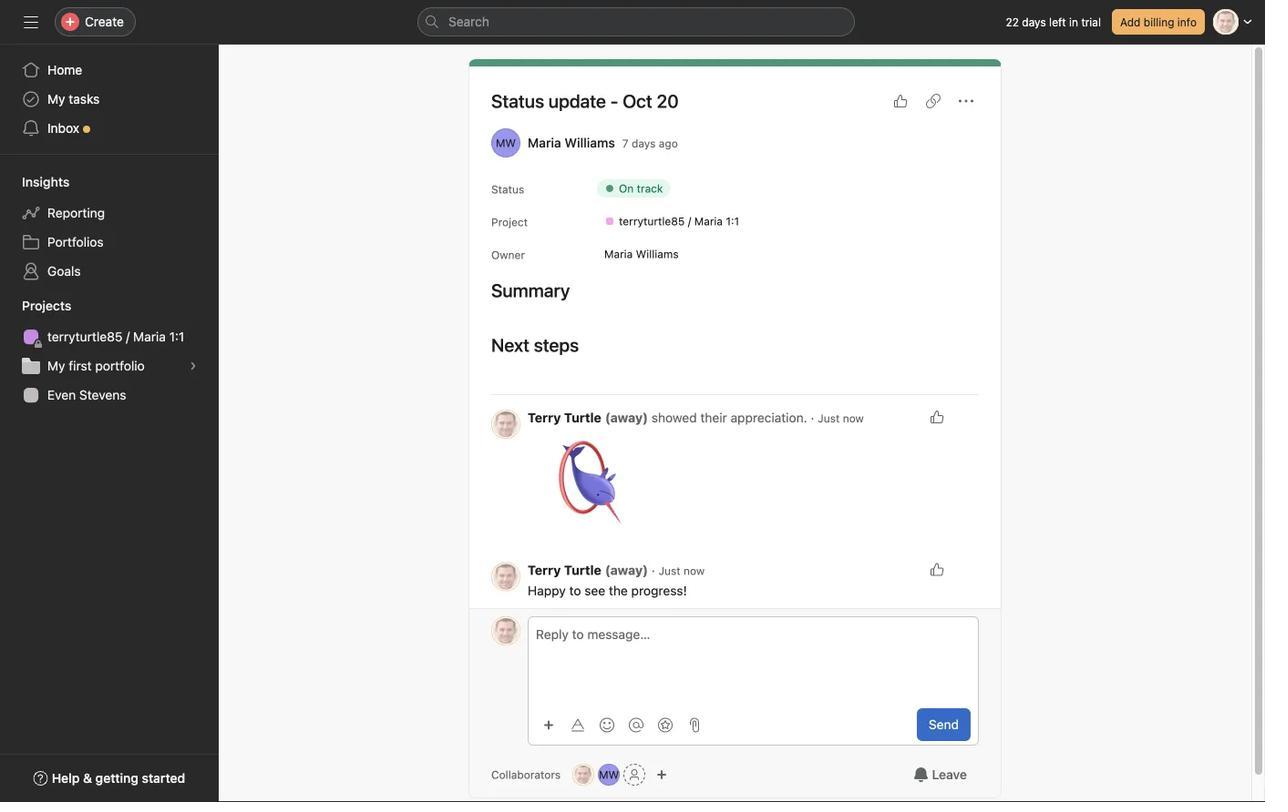 Task type: vqa. For each thing, say whether or not it's contained in the screenshot.
2 likes. You liked this task icon
no



Task type: describe. For each thing, give the bounding box(es) containing it.
collaborators
[[491, 769, 561, 782]]

more actions image
[[959, 94, 973, 108]]

tasks
[[69, 92, 100, 107]]

maria inside 'projects' element
[[133, 329, 166, 345]]

insights element
[[0, 166, 219, 290]]

help
[[52, 772, 80, 787]]

reporting
[[47, 206, 105, 221]]

stevens
[[79, 388, 126, 403]]

terry turtle link for ·
[[528, 563, 601, 578]]

goals link
[[11, 257, 208, 286]]

terry turtle link for showed
[[528, 411, 601, 426]]

see
[[585, 584, 605, 599]]

7
[[622, 137, 629, 150]]

appreciations image
[[658, 719, 673, 733]]

add
[[1120, 15, 1141, 28]]

now inside terry turtle (away) showed their appreciation. · just now
[[843, 412, 864, 425]]

send button
[[917, 709, 971, 742]]

hide sidebar image
[[24, 15, 38, 29]]

home
[[47, 62, 82, 77]]

emoji image
[[600, 719, 614, 733]]

even stevens
[[47, 388, 126, 403]]

create
[[85, 14, 124, 29]]

my tasks link
[[11, 85, 208, 114]]

started
[[142, 772, 185, 787]]

-
[[610, 90, 618, 112]]

help & getting started
[[52, 772, 185, 787]]

0 vertical spatial 0 likes. click to like this task image
[[893, 94, 908, 108]]

billing
[[1144, 15, 1174, 28]]

status for status
[[491, 183, 524, 196]]

their
[[700, 411, 727, 426]]

maria williams 7 days ago
[[528, 135, 678, 150]]

1 horizontal spatial 0 likes. click to like this task image
[[930, 563, 944, 577]]

on track
[[619, 182, 663, 195]]

inbox link
[[11, 114, 208, 143]]

terry turtle (away) showed their appreciation. · just now
[[528, 411, 864, 426]]

just inside terry turtle (away) showed their appreciation. · just now
[[818, 412, 840, 425]]

getting
[[95, 772, 139, 787]]

my tasks
[[47, 92, 100, 107]]

attach a file or paste an image image
[[687, 719, 702, 733]]

next steps
[[491, 335, 579, 356]]

in
[[1069, 15, 1078, 28]]

goals
[[47, 264, 81, 279]]

insights button
[[0, 173, 70, 191]]

help & getting started button
[[22, 763, 197, 796]]

insert an object image
[[543, 721, 554, 731]]

terry turtle (away) · just now
[[528, 563, 705, 578]]

/ inside 'projects' element
[[126, 329, 130, 345]]

projects element
[[0, 290, 219, 414]]

excited narwhal jumping through ring image
[[528, 436, 637, 546]]

search
[[448, 14, 489, 29]]

williams for maria williams
[[636, 248, 679, 261]]

terryturtle85 inside 'projects' element
[[47, 329, 123, 345]]

oct
[[623, 90, 652, 112]]

leave button
[[902, 759, 979, 792]]

create button
[[55, 7, 136, 36]]

home link
[[11, 56, 208, 85]]

turtle for ·
[[564, 563, 601, 578]]

showed
[[651, 411, 697, 426]]

see details, my first portfolio image
[[188, 361, 199, 372]]

0 vertical spatial days
[[1022, 15, 1046, 28]]

my for my tasks
[[47, 92, 65, 107]]

ago
[[659, 137, 678, 150]]

search button
[[417, 7, 855, 36]]

(away) for showed
[[605, 411, 648, 426]]

status for status update - oct 20
[[491, 90, 544, 112]]

terry for ·
[[528, 563, 561, 578]]

0 vertical spatial mw
[[496, 137, 516, 149]]

mw button
[[598, 765, 620, 787]]

formatting image
[[571, 719, 585, 733]]

1:1 inside 'projects' element
[[169, 329, 184, 345]]

days inside the maria williams 7 days ago
[[632, 137, 656, 150]]

info
[[1177, 15, 1197, 28]]



Task type: locate. For each thing, give the bounding box(es) containing it.
1 vertical spatial just
[[659, 565, 681, 578]]

the
[[609, 584, 628, 599]]

0 vertical spatial ·
[[811, 411, 814, 426]]

portfolios link
[[11, 228, 208, 257]]

0 horizontal spatial williams
[[565, 135, 615, 150]]

0 horizontal spatial terryturtle85
[[47, 329, 123, 345]]

· up progress!
[[651, 563, 655, 578]]

my inside "my first portfolio" link
[[47, 359, 65, 374]]

2 turtle from the top
[[564, 563, 601, 578]]

days
[[1022, 15, 1046, 28], [632, 137, 656, 150]]

now left 0 likes. click to like this task icon
[[843, 412, 864, 425]]

1 vertical spatial ·
[[651, 563, 655, 578]]

track
[[637, 182, 663, 195]]

1 status from the top
[[491, 90, 544, 112]]

progress!
[[631, 584, 687, 599]]

·
[[811, 411, 814, 426], [651, 563, 655, 578]]

just inside "terry turtle (away) · just now"
[[659, 565, 681, 578]]

projects
[[22, 299, 71, 314]]

1 horizontal spatial 1:1
[[726, 215, 739, 228]]

1 turtle from the top
[[564, 411, 601, 426]]

1 horizontal spatial mw
[[599, 769, 619, 782]]

happy to see the progress!
[[528, 584, 687, 599]]

insights
[[22, 175, 70, 190]]

1 vertical spatial mw
[[599, 769, 619, 782]]

now up progress!
[[684, 565, 705, 578]]

1 vertical spatial terry
[[528, 563, 561, 578]]

0 vertical spatial terryturtle85 / maria 1:1
[[619, 215, 739, 228]]

/
[[688, 215, 691, 228], [126, 329, 130, 345]]

on
[[619, 182, 634, 195]]

terryturtle85 / maria 1:1 link down track
[[597, 212, 747, 231]]

terryturtle85 / maria 1:1
[[619, 215, 739, 228], [47, 329, 184, 345]]

0 vertical spatial terry turtle link
[[528, 411, 601, 426]]

0 horizontal spatial terryturtle85 / maria 1:1 link
[[11, 323, 208, 352]]

terryturtle85 / maria 1:1 inside 'projects' element
[[47, 329, 184, 345]]

my
[[47, 92, 65, 107], [47, 359, 65, 374]]

1 vertical spatial now
[[684, 565, 705, 578]]

my left first
[[47, 359, 65, 374]]

(away)
[[605, 411, 648, 426], [605, 563, 648, 578]]

my inside my tasks link
[[47, 92, 65, 107]]

· right appreciation. at the bottom of the page
[[811, 411, 814, 426]]

portfolio
[[95, 359, 145, 374]]

mw inside button
[[599, 769, 619, 782]]

2 terry from the top
[[528, 563, 561, 578]]

turtle up 'to'
[[564, 563, 601, 578]]

0 horizontal spatial days
[[632, 137, 656, 150]]

1 horizontal spatial days
[[1022, 15, 1046, 28]]

0 vertical spatial terryturtle85
[[619, 215, 685, 228]]

terryturtle85 / maria 1:1 up the portfolio
[[47, 329, 184, 345]]

status update - oct 20
[[491, 90, 679, 112]]

days right 7
[[632, 137, 656, 150]]

1 vertical spatial status
[[491, 183, 524, 196]]

my first portfolio
[[47, 359, 145, 374]]

0 vertical spatial 1:1
[[726, 215, 739, 228]]

1 my from the top
[[47, 92, 65, 107]]

2 my from the top
[[47, 359, 65, 374]]

2 status from the top
[[491, 183, 524, 196]]

terry down next steps
[[528, 411, 561, 426]]

maria williams
[[604, 248, 679, 261]]

terry turtle link
[[528, 411, 601, 426], [528, 563, 601, 578]]

0 horizontal spatial just
[[659, 565, 681, 578]]

even stevens link
[[11, 381, 208, 410]]

tt
[[499, 418, 513, 431], [499, 571, 513, 584], [499, 625, 513, 638], [577, 769, 590, 782]]

0 horizontal spatial ·
[[651, 563, 655, 578]]

0 horizontal spatial 0 likes. click to like this task image
[[893, 94, 908, 108]]

even
[[47, 388, 76, 403]]

project
[[491, 216, 528, 229]]

1 horizontal spatial williams
[[636, 248, 679, 261]]

0 vertical spatial now
[[843, 412, 864, 425]]

0 horizontal spatial /
[[126, 329, 130, 345]]

0 horizontal spatial mw
[[496, 137, 516, 149]]

terryturtle85 / maria 1:1 down track
[[619, 215, 739, 228]]

terry turtle link up 'to'
[[528, 563, 601, 578]]

1 vertical spatial /
[[126, 329, 130, 345]]

1 horizontal spatial /
[[688, 215, 691, 228]]

williams for maria williams 7 days ago
[[565, 135, 615, 150]]

1 horizontal spatial now
[[843, 412, 864, 425]]

copy link image
[[926, 94, 941, 108]]

1 vertical spatial 1:1
[[169, 329, 184, 345]]

0 vertical spatial terry
[[528, 411, 561, 426]]

2 (away) from the top
[[605, 563, 648, 578]]

terryturtle85 up first
[[47, 329, 123, 345]]

left
[[1049, 15, 1066, 28]]

appreciation.
[[731, 411, 807, 426]]

mw down emoji image
[[599, 769, 619, 782]]

0 vertical spatial (away)
[[605, 411, 648, 426]]

terry
[[528, 411, 561, 426], [528, 563, 561, 578]]

1 horizontal spatial terryturtle85 / maria 1:1 link
[[597, 212, 747, 231]]

0 vertical spatial my
[[47, 92, 65, 107]]

maria williams link
[[528, 135, 615, 150]]

1 vertical spatial terryturtle85 / maria 1:1
[[47, 329, 184, 345]]

to
[[569, 584, 581, 599]]

status up project
[[491, 183, 524, 196]]

terryturtle85
[[619, 215, 685, 228], [47, 329, 123, 345]]

add billing info
[[1120, 15, 1197, 28]]

turtle up the excited narwhal jumping through ring 'image'
[[564, 411, 601, 426]]

search list box
[[417, 7, 855, 36]]

now
[[843, 412, 864, 425], [684, 565, 705, 578]]

just
[[818, 412, 840, 425], [659, 565, 681, 578]]

mw
[[496, 137, 516, 149], [599, 769, 619, 782]]

leave
[[932, 768, 967, 783]]

terryturtle85 / maria 1:1 link up the portfolio
[[11, 323, 208, 352]]

trial
[[1081, 15, 1101, 28]]

1 vertical spatial terryturtle85 / maria 1:1 link
[[11, 323, 208, 352]]

&
[[83, 772, 92, 787]]

1 vertical spatial williams
[[636, 248, 679, 261]]

1 terry from the top
[[528, 411, 561, 426]]

0 vertical spatial /
[[688, 215, 691, 228]]

inbox
[[47, 121, 79, 136]]

0 vertical spatial status
[[491, 90, 544, 112]]

22 days left in trial
[[1006, 15, 1101, 28]]

1 (away) from the top
[[605, 411, 648, 426]]

terryturtle85 down track
[[619, 215, 685, 228]]

add or remove collaborators image
[[656, 770, 667, 781]]

1 vertical spatial my
[[47, 359, 65, 374]]

update
[[548, 90, 606, 112]]

1 horizontal spatial terryturtle85 / maria 1:1
[[619, 215, 739, 228]]

maria
[[528, 135, 561, 150], [694, 215, 723, 228], [604, 248, 633, 261], [133, 329, 166, 345]]

20
[[657, 90, 679, 112]]

1 vertical spatial days
[[632, 137, 656, 150]]

portfolios
[[47, 235, 104, 250]]

reporting link
[[11, 199, 208, 228]]

williams down track
[[636, 248, 679, 261]]

0 vertical spatial terryturtle85 / maria 1:1 link
[[597, 212, 747, 231]]

(away) left showed
[[605, 411, 648, 426]]

0 likes. click to like this task image
[[930, 410, 944, 425]]

22
[[1006, 15, 1019, 28]]

first
[[69, 359, 92, 374]]

toolbar
[[536, 712, 707, 739]]

at mention image
[[629, 719, 643, 733]]

days right 22
[[1022, 15, 1046, 28]]

projects button
[[0, 297, 71, 315]]

1 vertical spatial (away)
[[605, 563, 648, 578]]

1 terry turtle link from the top
[[528, 411, 601, 426]]

my for my first portfolio
[[47, 359, 65, 374]]

my first portfolio link
[[11, 352, 208, 381]]

status
[[491, 90, 544, 112], [491, 183, 524, 196]]

tt button
[[491, 410, 520, 439], [491, 563, 520, 592], [491, 617, 520, 646], [573, 765, 594, 787]]

just right appreciation. at the bottom of the page
[[818, 412, 840, 425]]

terry for showed
[[528, 411, 561, 426]]

just up progress!
[[659, 565, 681, 578]]

0 horizontal spatial 1:1
[[169, 329, 184, 345]]

1:1
[[726, 215, 739, 228], [169, 329, 184, 345]]

summary
[[491, 280, 570, 301]]

happy
[[528, 584, 566, 599]]

terryturtle85 / maria 1:1 link
[[597, 212, 747, 231], [11, 323, 208, 352]]

0 horizontal spatial terryturtle85 / maria 1:1
[[47, 329, 184, 345]]

2 terry turtle link from the top
[[528, 563, 601, 578]]

1 vertical spatial terryturtle85
[[47, 329, 123, 345]]

send
[[929, 718, 959, 733]]

(away) up 'the'
[[605, 563, 648, 578]]

status update - oct 20 link
[[491, 90, 679, 112]]

williams
[[565, 135, 615, 150], [636, 248, 679, 261]]

1 horizontal spatial ·
[[811, 411, 814, 426]]

1 vertical spatial 0 likes. click to like this task image
[[930, 563, 944, 577]]

status left update on the left
[[491, 90, 544, 112]]

mw left maria williams link
[[496, 137, 516, 149]]

add billing info button
[[1112, 9, 1205, 35]]

owner
[[491, 249, 525, 262]]

1 vertical spatial turtle
[[564, 563, 601, 578]]

1 vertical spatial terry turtle link
[[528, 563, 601, 578]]

williams left 7
[[565, 135, 615, 150]]

turtle
[[564, 411, 601, 426], [564, 563, 601, 578]]

my left tasks
[[47, 92, 65, 107]]

terry up happy
[[528, 563, 561, 578]]

terry turtle link up the excited narwhal jumping through ring 'image'
[[528, 411, 601, 426]]

0 horizontal spatial now
[[684, 565, 705, 578]]

0 likes. click to like this task image
[[893, 94, 908, 108], [930, 563, 944, 577]]

0 vertical spatial williams
[[565, 135, 615, 150]]

global element
[[0, 45, 219, 154]]

now inside "terry turtle (away) · just now"
[[684, 565, 705, 578]]

1 horizontal spatial terryturtle85
[[619, 215, 685, 228]]

0 vertical spatial just
[[818, 412, 840, 425]]

1 horizontal spatial just
[[818, 412, 840, 425]]

turtle for showed
[[564, 411, 601, 426]]

(away) for ·
[[605, 563, 648, 578]]

0 vertical spatial turtle
[[564, 411, 601, 426]]



